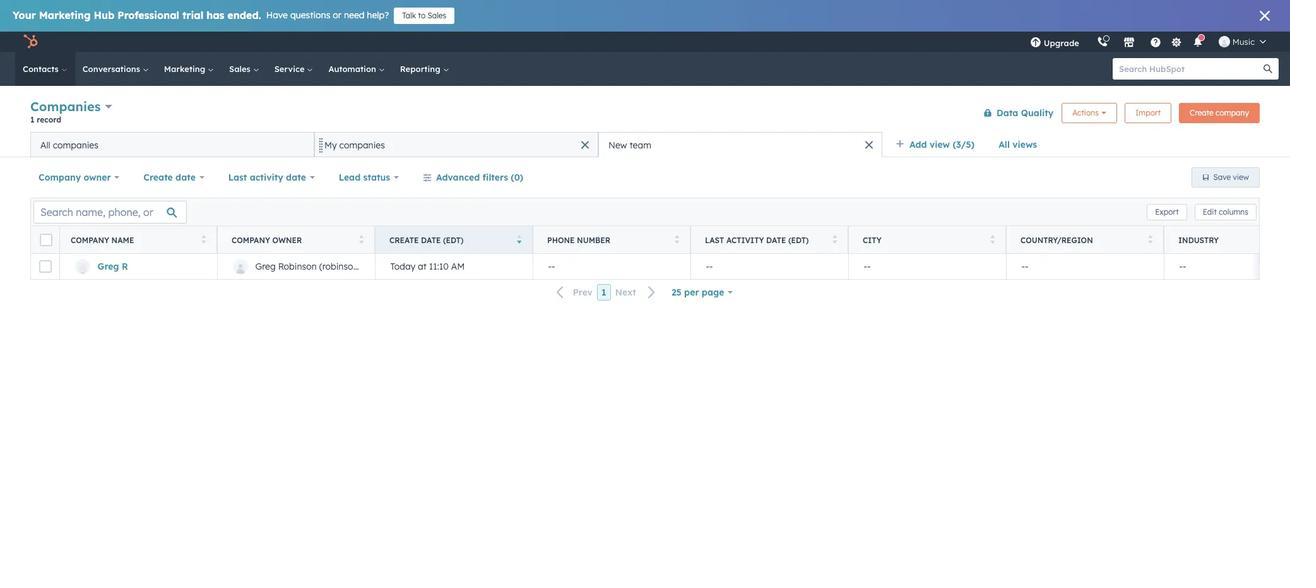 Task type: locate. For each thing, give the bounding box(es) containing it.
view for save
[[1234, 172, 1250, 182]]

last activity date (edt)
[[705, 235, 809, 245]]

1 vertical spatial sales
[[229, 64, 253, 74]]

1 horizontal spatial all
[[999, 139, 1010, 150]]

(edt) up am
[[443, 235, 464, 245]]

to
[[418, 11, 426, 20]]

press to sort. element
[[201, 235, 206, 245], [359, 235, 364, 245], [675, 235, 680, 245], [833, 235, 837, 245], [991, 235, 995, 245], [1149, 235, 1153, 245]]

5 -- from the left
[[1180, 261, 1187, 272]]

sales
[[428, 11, 447, 20], [229, 64, 253, 74]]

2 press to sort. element from the left
[[359, 235, 364, 245]]

music button
[[1212, 32, 1275, 52]]

last for last activity date
[[228, 172, 247, 183]]

greg r link
[[98, 261, 128, 272]]

2 horizontal spatial create
[[1191, 108, 1214, 117]]

help image
[[1151, 37, 1162, 49]]

6 - from the left
[[868, 261, 871, 272]]

new team
[[609, 139, 652, 151]]

0 horizontal spatial last
[[228, 172, 247, 183]]

-- for 4th -- button from left
[[1180, 261, 1187, 272]]

companies
[[53, 139, 98, 151], [340, 139, 385, 151]]

menu
[[1022, 32, 1276, 52]]

4 - from the left
[[710, 261, 713, 272]]

actions button
[[1063, 103, 1118, 123]]

number
[[577, 235, 611, 245]]

owner up search name, phone, or domain search box
[[84, 172, 111, 183]]

conversations link
[[75, 52, 157, 86]]

marketing down trial
[[164, 64, 208, 74]]

edit columns
[[1204, 207, 1249, 216]]

company owner up robinson
[[232, 235, 302, 245]]

-- down the phone
[[549, 261, 556, 272]]

marketplaces button
[[1117, 32, 1143, 52]]

0 horizontal spatial date
[[176, 172, 196, 183]]

all companies
[[40, 139, 98, 151]]

companies banner
[[30, 96, 1261, 132]]

3 press to sort. image from the left
[[833, 235, 837, 243]]

1 right prev
[[602, 287, 607, 298]]

4 -- button from the left
[[1165, 254, 1291, 279]]

create company
[[1191, 108, 1250, 117]]

3 -- button from the left
[[1007, 254, 1165, 279]]

date down all companies button
[[176, 172, 196, 183]]

0 horizontal spatial press to sort. image
[[675, 235, 680, 243]]

create for create company
[[1191, 108, 1214, 117]]

11:10
[[429, 261, 449, 272]]

service
[[275, 64, 307, 74]]

3 press to sort. image from the left
[[1149, 235, 1153, 243]]

last for last activity date (edt)
[[705, 235, 725, 245]]

0 vertical spatial marketing
[[39, 9, 91, 21]]

1 horizontal spatial company owner
[[232, 235, 302, 245]]

press to sort. image for last activity date (edt)
[[833, 235, 837, 243]]

team
[[630, 139, 652, 151]]

greg
[[98, 261, 119, 272], [255, 261, 276, 272]]

create for create date
[[144, 172, 173, 183]]

sales right to
[[428, 11, 447, 20]]

activity
[[250, 172, 283, 183]]

0 horizontal spatial companies
[[53, 139, 98, 151]]

city
[[863, 235, 882, 245]]

0 vertical spatial sales
[[428, 11, 447, 20]]

-- for third -- button
[[1022, 261, 1029, 272]]

press to sort. element for last activity date (edt)
[[833, 235, 837, 245]]

1 horizontal spatial companies
[[340, 139, 385, 151]]

all inside "link"
[[999, 139, 1010, 150]]

4 press to sort. element from the left
[[833, 235, 837, 245]]

companies button
[[30, 97, 112, 116]]

next button
[[611, 284, 664, 301]]

greg robinson (robinsongreg175@gmail.com) button
[[217, 254, 447, 279]]

0 horizontal spatial marketing
[[39, 9, 91, 21]]

1 vertical spatial last
[[705, 235, 725, 245]]

1 horizontal spatial press to sort. image
[[359, 235, 364, 243]]

2 press to sort. image from the left
[[359, 235, 364, 243]]

-- for third -- button from right
[[864, 261, 871, 272]]

0 vertical spatial create
[[1191, 108, 1214, 117]]

companies for my companies
[[340, 139, 385, 151]]

-- down industry at the top of the page
[[1180, 261, 1187, 272]]

companies
[[30, 99, 101, 114]]

0 vertical spatial last
[[228, 172, 247, 183]]

date right activity
[[286, 172, 306, 183]]

1 inside companies banner
[[30, 115, 34, 124]]

create inside "button"
[[1191, 108, 1214, 117]]

trial
[[183, 9, 204, 21]]

press to sort. element for country/region
[[1149, 235, 1153, 245]]

1 (edt) from the left
[[443, 235, 464, 245]]

-- button down country/region
[[1007, 254, 1165, 279]]

descending sort. press to sort ascending. element
[[517, 235, 522, 245]]

pagination navigation
[[549, 284, 664, 301]]

-- button down the city
[[849, 254, 1007, 279]]

marketing left hub
[[39, 9, 91, 21]]

sales inside the talk to sales button
[[428, 11, 447, 20]]

data
[[997, 107, 1019, 118]]

0 horizontal spatial greg
[[98, 261, 119, 272]]

create inside popup button
[[144, 172, 173, 183]]

0 vertical spatial owner
[[84, 172, 111, 183]]

hubspot image
[[23, 34, 38, 49]]

2 vertical spatial create
[[390, 235, 419, 245]]

greg inside button
[[255, 261, 276, 272]]

search button
[[1258, 58, 1280, 80]]

import
[[1136, 108, 1162, 117]]

close image
[[1261, 11, 1271, 21]]

-
[[549, 261, 552, 272], [552, 261, 556, 272], [706, 261, 710, 272], [710, 261, 713, 272], [864, 261, 868, 272], [868, 261, 871, 272], [1022, 261, 1026, 272], [1026, 261, 1029, 272], [1180, 261, 1184, 272], [1184, 261, 1187, 272]]

company owner down all companies
[[39, 172, 111, 183]]

1 horizontal spatial 1
[[602, 287, 607, 298]]

companies for all companies
[[53, 139, 98, 151]]

-- down the city
[[864, 261, 871, 272]]

create down all companies button
[[144, 172, 173, 183]]

music
[[1233, 37, 1256, 47]]

2 -- button from the left
[[849, 254, 1007, 279]]

view right save
[[1234, 172, 1250, 182]]

greg left robinson
[[255, 261, 276, 272]]

company owner
[[39, 172, 111, 183], [232, 235, 302, 245]]

2 press to sort. image from the left
[[991, 235, 995, 243]]

greg for greg r
[[98, 261, 119, 272]]

0 horizontal spatial create
[[144, 172, 173, 183]]

phone
[[548, 235, 575, 245]]

prev button
[[549, 284, 598, 301]]

-- button up pagination navigation
[[533, 254, 691, 279]]

reporting link
[[393, 52, 457, 86]]

5 - from the left
[[864, 261, 868, 272]]

1 horizontal spatial date
[[767, 235, 787, 245]]

r
[[122, 261, 128, 272]]

0 horizontal spatial view
[[930, 139, 951, 150]]

owner up robinson
[[273, 235, 302, 245]]

0 horizontal spatial date
[[421, 235, 441, 245]]

1 - from the left
[[549, 261, 552, 272]]

has
[[207, 9, 224, 21]]

1 for 1 record
[[30, 115, 34, 124]]

1 all from the left
[[999, 139, 1010, 150]]

(3/5)
[[953, 139, 975, 150]]

1 press to sort. image from the left
[[675, 235, 680, 243]]

1 date from the left
[[421, 235, 441, 245]]

0 vertical spatial view
[[930, 139, 951, 150]]

calling icon image
[[1098, 37, 1109, 48]]

1 horizontal spatial last
[[705, 235, 725, 245]]

notifications image
[[1193, 37, 1204, 49]]

all down 1 record
[[40, 139, 50, 151]]

service link
[[267, 52, 321, 86]]

companies up company owner 'popup button'
[[53, 139, 98, 151]]

0 vertical spatial company owner
[[39, 172, 111, 183]]

1 left record
[[30, 115, 34, 124]]

1 for 1
[[602, 287, 607, 298]]

1
[[30, 115, 34, 124], [602, 287, 607, 298]]

2 horizontal spatial press to sort. image
[[833, 235, 837, 243]]

5 press to sort. element from the left
[[991, 235, 995, 245]]

1 horizontal spatial greg
[[255, 261, 276, 272]]

1 horizontal spatial marketing
[[164, 64, 208, 74]]

1 companies from the left
[[53, 139, 98, 151]]

date
[[421, 235, 441, 245], [767, 235, 787, 245]]

last inside popup button
[[228, 172, 247, 183]]

1 vertical spatial create
[[144, 172, 173, 183]]

date right activity
[[767, 235, 787, 245]]

(edt) right activity
[[789, 235, 809, 245]]

last
[[228, 172, 247, 183], [705, 235, 725, 245]]

0 horizontal spatial all
[[40, 139, 50, 151]]

0 horizontal spatial company owner
[[39, 172, 111, 183]]

create date
[[144, 172, 196, 183]]

0 vertical spatial 1
[[30, 115, 34, 124]]

menu item
[[1089, 32, 1091, 52]]

--
[[549, 261, 556, 272], [706, 261, 713, 272], [864, 261, 871, 272], [1022, 261, 1029, 272], [1180, 261, 1187, 272]]

2 greg from the left
[[255, 261, 276, 272]]

0 horizontal spatial sales
[[229, 64, 253, 74]]

ended.
[[228, 9, 261, 21]]

0 horizontal spatial owner
[[84, 172, 111, 183]]

-- down country/region
[[1022, 261, 1029, 272]]

1 record
[[30, 115, 61, 124]]

settings link
[[1170, 35, 1185, 48]]

1 horizontal spatial date
[[286, 172, 306, 183]]

view inside popup button
[[930, 139, 951, 150]]

view for add
[[930, 139, 951, 150]]

greg left r
[[98, 261, 119, 272]]

date up today at 11:10 am
[[421, 235, 441, 245]]

2 - from the left
[[552, 261, 556, 272]]

1 horizontal spatial (edt)
[[789, 235, 809, 245]]

1 horizontal spatial sales
[[428, 11, 447, 20]]

add view (3/5)
[[910, 139, 975, 150]]

2 horizontal spatial press to sort. image
[[1149, 235, 1153, 243]]

hubspot link
[[15, 34, 47, 49]]

1 greg from the left
[[98, 261, 119, 272]]

greg robinson (robinsongreg175@gmail.com)
[[255, 261, 447, 272]]

export button
[[1148, 204, 1188, 220]]

2 companies from the left
[[340, 139, 385, 151]]

create left company
[[1191, 108, 1214, 117]]

press to sort. image
[[201, 235, 206, 243], [359, 235, 364, 243], [833, 235, 837, 243]]

all
[[999, 139, 1010, 150], [40, 139, 50, 151]]

1 vertical spatial company owner
[[232, 235, 302, 245]]

-- button
[[533, 254, 691, 279], [849, 254, 1007, 279], [1007, 254, 1165, 279], [1165, 254, 1291, 279]]

1 horizontal spatial owner
[[273, 235, 302, 245]]

talk to sales button
[[394, 8, 455, 24]]

sales link
[[222, 52, 267, 86]]

6 press to sort. element from the left
[[1149, 235, 1153, 245]]

(edt)
[[443, 235, 464, 245], [789, 235, 809, 245]]

1 inside button
[[602, 287, 607, 298]]

create company button
[[1180, 103, 1261, 123]]

3 - from the left
[[706, 261, 710, 272]]

1 vertical spatial view
[[1234, 172, 1250, 182]]

press to sort. image
[[675, 235, 680, 243], [991, 235, 995, 243], [1149, 235, 1153, 243]]

automation link
[[321, 52, 393, 86]]

marketing link
[[157, 52, 222, 86]]

2 date from the left
[[286, 172, 306, 183]]

4 -- from the left
[[1022, 261, 1029, 272]]

0 horizontal spatial (edt)
[[443, 235, 464, 245]]

help button
[[1146, 32, 1167, 52]]

view inside 'button'
[[1234, 172, 1250, 182]]

3 -- from the left
[[864, 261, 871, 272]]

1 horizontal spatial create
[[390, 235, 419, 245]]

advanced
[[436, 172, 480, 183]]

-- up page
[[706, 261, 713, 272]]

all inside button
[[40, 139, 50, 151]]

1 press to sort. image from the left
[[201, 235, 206, 243]]

-- button down industry at the top of the page
[[1165, 254, 1291, 279]]

2 all from the left
[[40, 139, 50, 151]]

new team button
[[599, 132, 883, 157]]

1 horizontal spatial press to sort. image
[[991, 235, 995, 243]]

advanced filters (0) button
[[415, 165, 532, 190]]

1 -- from the left
[[549, 261, 556, 272]]

1 horizontal spatial view
[[1234, 172, 1250, 182]]

create up today
[[390, 235, 419, 245]]

3 press to sort. element from the left
[[675, 235, 680, 245]]

greg r
[[98, 261, 128, 272]]

marketplaces image
[[1124, 37, 1136, 49]]

1 vertical spatial 1
[[602, 287, 607, 298]]

press to sort. element for company owner
[[359, 235, 364, 245]]

(0)
[[511, 172, 524, 183]]

record
[[37, 115, 61, 124]]

my companies
[[325, 139, 385, 151]]

sales left service
[[229, 64, 253, 74]]

companies right my
[[340, 139, 385, 151]]

0 horizontal spatial 1
[[30, 115, 34, 124]]

0 horizontal spatial press to sort. image
[[201, 235, 206, 243]]

view right add
[[930, 139, 951, 150]]

all left views
[[999, 139, 1010, 150]]



Task type: describe. For each thing, give the bounding box(es) containing it.
create for create date (edt)
[[390, 235, 419, 245]]

press to sort. image for phone number
[[675, 235, 680, 243]]

save view button
[[1192, 167, 1261, 188]]

2 date from the left
[[767, 235, 787, 245]]

conversations
[[83, 64, 143, 74]]

lead
[[339, 172, 361, 183]]

9 - from the left
[[1180, 261, 1184, 272]]

need
[[344, 9, 365, 21]]

advanced filters (0)
[[436, 172, 524, 183]]

questions
[[290, 9, 331, 21]]

Search name, phone, or domain search field
[[33, 201, 187, 223]]

my companies button
[[315, 132, 599, 157]]

status
[[364, 172, 390, 183]]

7 - from the left
[[1022, 261, 1026, 272]]

talk
[[402, 11, 416, 20]]

descending sort. press to sort ascending. image
[[517, 235, 522, 243]]

talk to sales
[[402, 11, 447, 20]]

or
[[333, 9, 342, 21]]

press to sort. image for company owner
[[359, 235, 364, 243]]

2 -- from the left
[[706, 261, 713, 272]]

25
[[672, 287, 682, 298]]

2 (edt) from the left
[[789, 235, 809, 245]]

last activity date
[[228, 172, 306, 183]]

sales inside sales link
[[229, 64, 253, 74]]

add view (3/5) button
[[888, 132, 991, 157]]

press to sort. element for city
[[991, 235, 995, 245]]

all for all companies
[[40, 139, 50, 151]]

1 -- button from the left
[[533, 254, 691, 279]]

country/region
[[1021, 235, 1094, 245]]

actions
[[1073, 108, 1100, 117]]

press to sort. image for country/region
[[1149, 235, 1153, 243]]

-- for fourth -- button from right
[[549, 261, 556, 272]]

all for all views
[[999, 139, 1010, 150]]

quality
[[1022, 107, 1054, 118]]

create date button
[[135, 165, 213, 190]]

8 - from the left
[[1026, 261, 1029, 272]]

press to sort. image for city
[[991, 235, 995, 243]]

create date (edt)
[[390, 235, 464, 245]]

data quality button
[[976, 100, 1055, 125]]

import button
[[1125, 103, 1172, 123]]

data quality
[[997, 107, 1054, 118]]

next
[[616, 287, 637, 298]]

have
[[266, 9, 288, 21]]

activity
[[727, 235, 765, 245]]

edit columns button
[[1195, 204, 1258, 220]]

last activity date button
[[220, 165, 323, 190]]

your
[[13, 9, 36, 21]]

per
[[685, 287, 700, 298]]

company
[[1217, 108, 1250, 117]]

lead status button
[[331, 165, 407, 190]]

menu containing music
[[1022, 32, 1276, 52]]

1 date from the left
[[176, 172, 196, 183]]

upgrade
[[1045, 38, 1080, 48]]

at
[[418, 261, 427, 272]]

robinson
[[278, 261, 317, 272]]

save
[[1214, 172, 1232, 182]]

greg for greg robinson (robinsongreg175@gmail.com)
[[255, 261, 276, 272]]

name
[[112, 235, 134, 245]]

automation
[[329, 64, 379, 74]]

1 vertical spatial marketing
[[164, 64, 208, 74]]

views
[[1013, 139, 1038, 150]]

calling icon button
[[1093, 33, 1114, 50]]

company owner inside 'popup button'
[[39, 172, 111, 183]]

industry
[[1179, 235, 1220, 245]]

1 button
[[598, 284, 611, 301]]

columns
[[1220, 207, 1249, 216]]

25 per page
[[672, 287, 725, 298]]

1 press to sort. element from the left
[[201, 235, 206, 245]]

reporting
[[400, 64, 443, 74]]

notifications button
[[1188, 32, 1209, 52]]

owner inside 'popup button'
[[84, 172, 111, 183]]

10 - from the left
[[1184, 261, 1187, 272]]

25 per page button
[[664, 280, 742, 305]]

edit
[[1204, 207, 1218, 216]]

company owner button
[[30, 165, 128, 190]]

page
[[702, 287, 725, 298]]

all views link
[[991, 132, 1046, 157]]

Search HubSpot search field
[[1114, 58, 1268, 80]]

1 vertical spatial owner
[[273, 235, 302, 245]]

press to sort. element for phone number
[[675, 235, 680, 245]]

all views
[[999, 139, 1038, 150]]

company inside 'popup button'
[[39, 172, 81, 183]]

(robinsongreg175@gmail.com)
[[319, 261, 447, 272]]

today at 11:10 am
[[391, 261, 465, 272]]

search image
[[1264, 64, 1273, 73]]

filters
[[483, 172, 508, 183]]

add
[[910, 139, 928, 150]]

greg robinson image
[[1220, 36, 1231, 47]]

hub
[[94, 9, 115, 21]]

upgrade image
[[1031, 37, 1042, 49]]

am
[[451, 261, 465, 272]]

save view
[[1214, 172, 1250, 182]]

export
[[1156, 207, 1180, 216]]

new
[[609, 139, 628, 151]]

my
[[325, 139, 337, 151]]

settings image
[[1172, 37, 1183, 48]]

company name
[[71, 235, 134, 245]]

contacts
[[23, 64, 61, 74]]



Task type: vqa. For each thing, say whether or not it's contained in the screenshot.
the publish status
no



